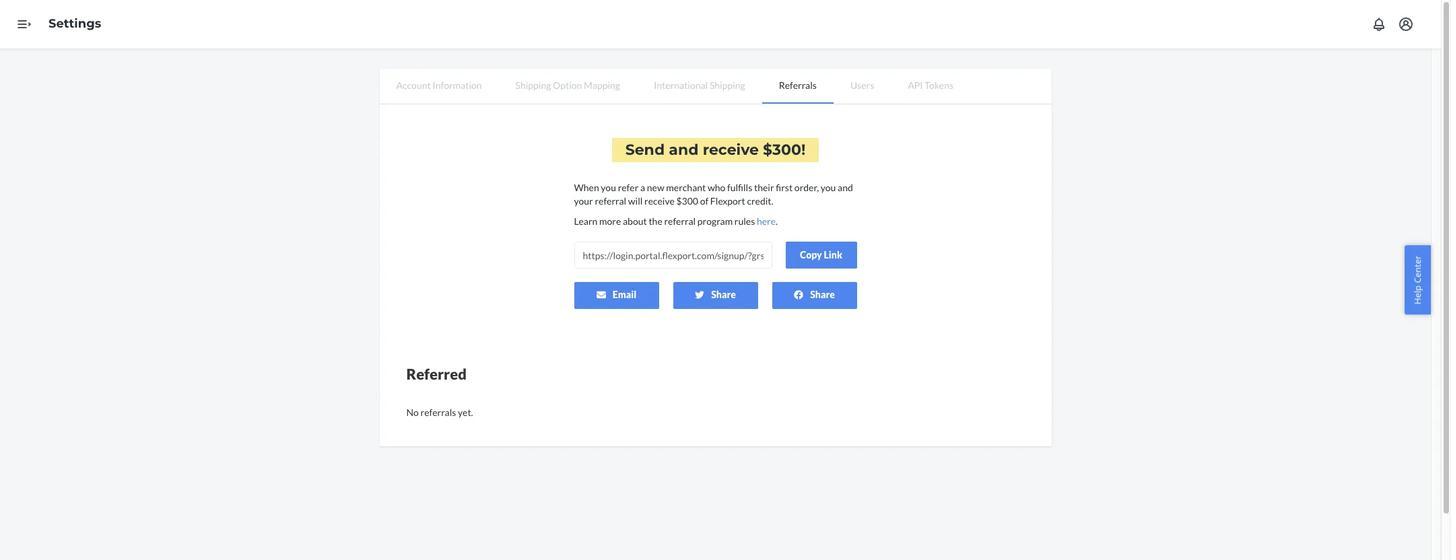 Task type: vqa. For each thing, say whether or not it's contained in the screenshot.
Option
yes



Task type: describe. For each thing, give the bounding box(es) containing it.
.
[[776, 216, 778, 227]]

settings link
[[49, 16, 101, 31]]

referrals
[[421, 407, 456, 418]]

facebook image
[[794, 290, 804, 300]]

open account menu image
[[1399, 16, 1415, 32]]

referred
[[407, 365, 467, 383]]

order,
[[795, 182, 819, 193]]

information
[[433, 79, 482, 91]]

of
[[700, 195, 709, 207]]

shipping option mapping
[[516, 79, 620, 91]]

when
[[574, 182, 599, 193]]

api tokens tab
[[891, 69, 971, 102]]

1 you from the left
[[601, 182, 616, 193]]

2 share link from the left
[[772, 282, 857, 309]]

email link
[[574, 282, 659, 309]]

shipping option mapping tab
[[499, 69, 637, 102]]

open navigation image
[[16, 16, 32, 32]]

share for twitter image
[[712, 289, 736, 301]]

link
[[824, 249, 843, 261]]

about
[[623, 216, 647, 227]]

0 horizontal spatial $300
[[677, 195, 699, 207]]

account
[[396, 79, 431, 91]]

the
[[649, 216, 663, 227]]

international shipping tab
[[637, 69, 762, 102]]

new
[[647, 182, 665, 193]]

fulfills
[[728, 182, 753, 193]]

yet.
[[458, 407, 473, 418]]

more
[[600, 216, 621, 227]]

international shipping
[[654, 79, 746, 91]]

!
[[802, 141, 806, 159]]

copy link
[[800, 249, 843, 261]]

who
[[708, 182, 726, 193]]

help center button
[[1406, 246, 1432, 315]]

share for facebook image
[[811, 289, 835, 301]]

will
[[628, 195, 643, 207]]

2 shipping from the left
[[710, 79, 746, 91]]

tab list containing account information
[[380, 69, 1052, 104]]

users
[[851, 79, 875, 91]]

send and receive $300 !
[[626, 141, 806, 159]]

your
[[574, 195, 593, 207]]

open notifications image
[[1372, 16, 1388, 32]]

1 horizontal spatial receive
[[703, 141, 759, 159]]

referrals tab
[[762, 69, 834, 104]]

twitter image
[[695, 290, 705, 300]]

here link
[[757, 216, 776, 227]]

refer
[[618, 182, 639, 193]]

account information
[[396, 79, 482, 91]]

help center
[[1412, 256, 1424, 305]]



Task type: locate. For each thing, give the bounding box(es) containing it.
1 horizontal spatial $300
[[763, 141, 802, 159]]

referrals
[[779, 79, 817, 91]]

api
[[908, 79, 923, 91]]

here
[[757, 216, 776, 227]]

1 horizontal spatial referral
[[665, 216, 696, 227]]

receive up the fulfills
[[703, 141, 759, 159]]

0 horizontal spatial and
[[669, 141, 699, 159]]

no
[[407, 407, 419, 418]]

you right order,
[[821, 182, 836, 193]]

$300 up first
[[763, 141, 802, 159]]

referral up the more
[[595, 195, 627, 207]]

help
[[1412, 286, 1424, 305]]

send
[[626, 141, 665, 159]]

1 horizontal spatial and
[[838, 182, 853, 193]]

mapping
[[584, 79, 620, 91]]

flexport
[[711, 195, 746, 207]]

$300 down merchant
[[677, 195, 699, 207]]

share
[[712, 289, 736, 301], [811, 289, 835, 301]]

0 vertical spatial referral
[[595, 195, 627, 207]]

receive
[[703, 141, 759, 159], [645, 195, 675, 207]]

0 horizontal spatial receive
[[645, 195, 675, 207]]

a
[[641, 182, 645, 193]]

tab list
[[380, 69, 1052, 104]]

and right order,
[[838, 182, 853, 193]]

1 horizontal spatial share
[[811, 289, 835, 301]]

envelope image
[[597, 290, 606, 300]]

option
[[553, 79, 582, 91]]

1 horizontal spatial share link
[[772, 282, 857, 309]]

tokens
[[925, 79, 954, 91]]

$300
[[763, 141, 802, 159], [677, 195, 699, 207]]

0 horizontal spatial share
[[712, 289, 736, 301]]

1 vertical spatial receive
[[645, 195, 675, 207]]

learn
[[574, 216, 598, 227]]

2 you from the left
[[821, 182, 836, 193]]

referral right the
[[665, 216, 696, 227]]

rules
[[735, 216, 755, 227]]

0 horizontal spatial you
[[601, 182, 616, 193]]

no referrals yet.
[[407, 407, 473, 418]]

2 share from the left
[[811, 289, 835, 301]]

1 share from the left
[[712, 289, 736, 301]]

shipping
[[516, 79, 551, 91], [710, 79, 746, 91]]

api tokens
[[908, 79, 954, 91]]

None text field
[[574, 242, 772, 269]]

their
[[755, 182, 774, 193]]

shipping left option
[[516, 79, 551, 91]]

and
[[669, 141, 699, 159], [838, 182, 853, 193]]

share right facebook image
[[811, 289, 835, 301]]

you left refer
[[601, 182, 616, 193]]

1 share link from the left
[[673, 282, 758, 309]]

and up merchant
[[669, 141, 699, 159]]

share right twitter image
[[712, 289, 736, 301]]

merchant
[[667, 182, 706, 193]]

first
[[776, 182, 793, 193]]

copy
[[800, 249, 822, 261]]

share link
[[673, 282, 758, 309], [772, 282, 857, 309]]

international
[[654, 79, 708, 91]]

1 vertical spatial $300
[[677, 195, 699, 207]]

program
[[698, 216, 733, 227]]

when you refer a new merchant who fulfills their first order, you and your referral will receive
[[574, 182, 853, 207]]

1 vertical spatial and
[[838, 182, 853, 193]]

account information tab
[[380, 69, 499, 102]]

shipping right international
[[710, 79, 746, 91]]

$300 of flexport credit.
[[677, 195, 774, 207]]

1 horizontal spatial you
[[821, 182, 836, 193]]

referral inside when you refer a new merchant who fulfills their first order, you and your referral will receive
[[595, 195, 627, 207]]

0 horizontal spatial share link
[[673, 282, 758, 309]]

0 horizontal spatial shipping
[[516, 79, 551, 91]]

and inside when you refer a new merchant who fulfills their first order, you and your referral will receive
[[838, 182, 853, 193]]

email
[[613, 289, 637, 301]]

credit.
[[747, 195, 774, 207]]

users tab
[[834, 69, 891, 102]]

you
[[601, 182, 616, 193], [821, 182, 836, 193]]

learn more about the referral program rules here .
[[574, 216, 778, 227]]

1 horizontal spatial shipping
[[710, 79, 746, 91]]

0 horizontal spatial referral
[[595, 195, 627, 207]]

1 vertical spatial referral
[[665, 216, 696, 227]]

1 shipping from the left
[[516, 79, 551, 91]]

0 vertical spatial receive
[[703, 141, 759, 159]]

receive down new
[[645, 195, 675, 207]]

referral
[[595, 195, 627, 207], [665, 216, 696, 227]]

0 vertical spatial $300
[[763, 141, 802, 159]]

center
[[1412, 256, 1424, 283]]

settings
[[49, 16, 101, 31]]

copy link button
[[786, 242, 857, 269]]

0 vertical spatial and
[[669, 141, 699, 159]]

receive inside when you refer a new merchant who fulfills their first order, you and your referral will receive
[[645, 195, 675, 207]]



